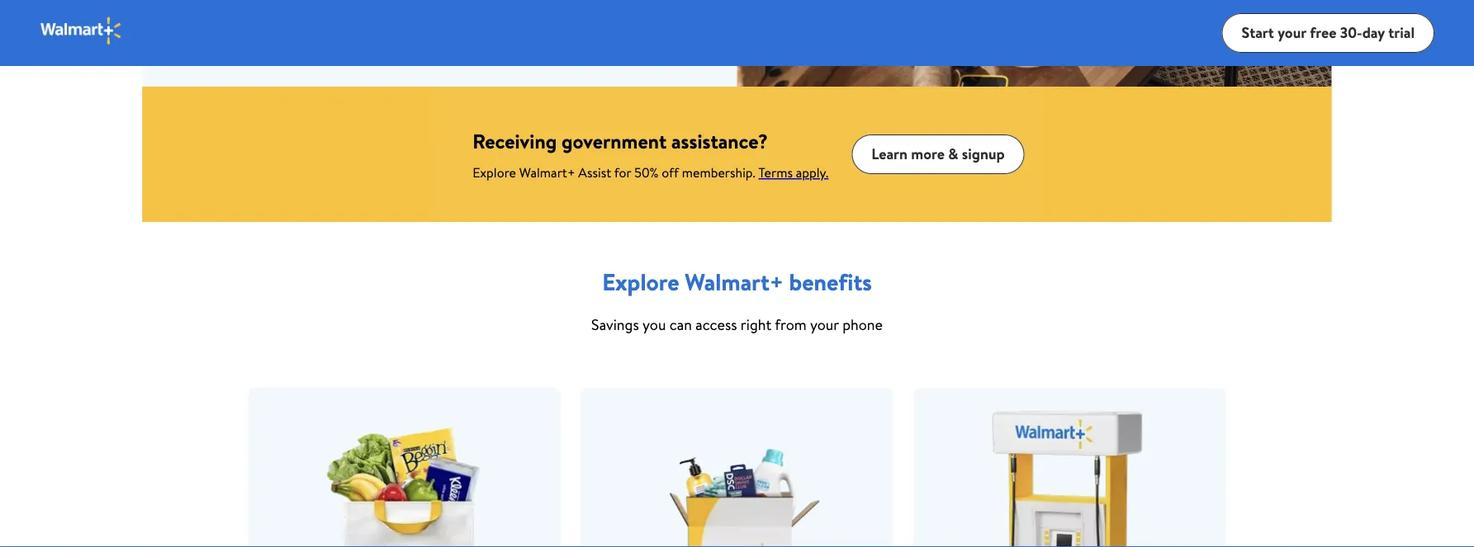Task type: locate. For each thing, give the bounding box(es) containing it.
1 horizontal spatial w+ image
[[1043, 87, 1332, 222]]

learn more & signup
[[872, 144, 1005, 164]]

w+ image
[[142, 87, 432, 222], [1043, 87, 1332, 222]]

1 horizontal spatial walmart+ image
[[737, 0, 1332, 87]]

1 horizontal spatial walmart+
[[685, 266, 784, 298]]

walmart+ up savings you can access right from your phone at the bottom of the page
[[685, 266, 784, 298]]

explore
[[473, 164, 516, 182], [602, 266, 679, 298]]

apply.
[[796, 164, 829, 182]]

1 horizontal spatial your
[[1278, 22, 1306, 43]]

benefits
[[789, 266, 872, 298]]

walmart+ down the 'receiving'
[[519, 164, 575, 182]]

assist
[[578, 164, 611, 182]]

0 horizontal spatial w+ image
[[142, 87, 432, 222]]

off
[[662, 164, 679, 182]]

signup
[[962, 144, 1005, 164]]

walmart+
[[519, 164, 575, 182], [685, 266, 784, 298]]

learn
[[872, 144, 908, 164]]

walmart+ image
[[737, 0, 1332, 87], [40, 16, 123, 46]]

savings you can access right from your phone
[[591, 315, 883, 335]]

right
[[741, 315, 772, 335]]

your inside button
[[1278, 22, 1306, 43]]

1 vertical spatial explore
[[602, 266, 679, 298]]

terms apply. link
[[759, 164, 829, 182]]

your
[[1278, 22, 1306, 43], [810, 315, 839, 335]]

0 horizontal spatial explore
[[473, 164, 516, 182]]

your left free
[[1278, 22, 1306, 43]]

learn more & signup button
[[852, 135, 1025, 174]]

50%
[[634, 164, 659, 182]]

1 horizontal spatial explore
[[602, 266, 679, 298]]

start your free 30-day trial button
[[1222, 13, 1435, 53]]

1 vertical spatial your
[[810, 315, 839, 335]]

explore down the 'receiving'
[[473, 164, 516, 182]]

0 vertical spatial walmart+
[[519, 164, 575, 182]]

start
[[1242, 22, 1274, 43]]

receiving government assistance?
[[473, 127, 768, 155]]

0 vertical spatial your
[[1278, 22, 1306, 43]]

walmart+ for benefits
[[685, 266, 784, 298]]

explore up you
[[602, 266, 679, 298]]

1 vertical spatial walmart+
[[685, 266, 784, 298]]

you
[[643, 315, 666, 335]]

explore walmart+ assist for 50% off membership. terms apply.
[[473, 164, 829, 182]]

0 horizontal spatial walmart+ image
[[40, 16, 123, 46]]

0 horizontal spatial walmart+
[[519, 164, 575, 182]]

your right from
[[810, 315, 839, 335]]

assistance?
[[671, 127, 768, 155]]

0 vertical spatial explore
[[473, 164, 516, 182]]



Task type: vqa. For each thing, say whether or not it's contained in the screenshot.
Brand dropdown button inside the the sort and filter section "ELEMENT"
no



Task type: describe. For each thing, give the bounding box(es) containing it.
receiving
[[473, 127, 557, 155]]

for
[[614, 164, 631, 182]]

30-
[[1340, 22, 1362, 43]]

start your free 30-day trial
[[1242, 22, 1415, 43]]

trial
[[1388, 22, 1415, 43]]

savings
[[591, 315, 639, 335]]

phone
[[843, 315, 883, 335]]

explore walmart+ benefits
[[602, 266, 872, 298]]

0 horizontal spatial your
[[810, 315, 839, 335]]

2 w+ image from the left
[[1043, 87, 1332, 222]]

walmart+ for assist
[[519, 164, 575, 182]]

explore for explore walmart+ assist for 50% off membership. terms apply.
[[473, 164, 516, 182]]

terms
[[759, 164, 793, 182]]

explore for explore walmart+ benefits
[[602, 266, 679, 298]]

from
[[775, 315, 807, 335]]

1 w+ image from the left
[[142, 87, 432, 222]]

government
[[562, 127, 667, 155]]

membership.
[[682, 164, 756, 182]]

can
[[670, 315, 692, 335]]

free
[[1310, 22, 1337, 43]]

access
[[696, 315, 737, 335]]

more
[[911, 144, 945, 164]]

day
[[1362, 22, 1385, 43]]

&
[[948, 144, 958, 164]]



